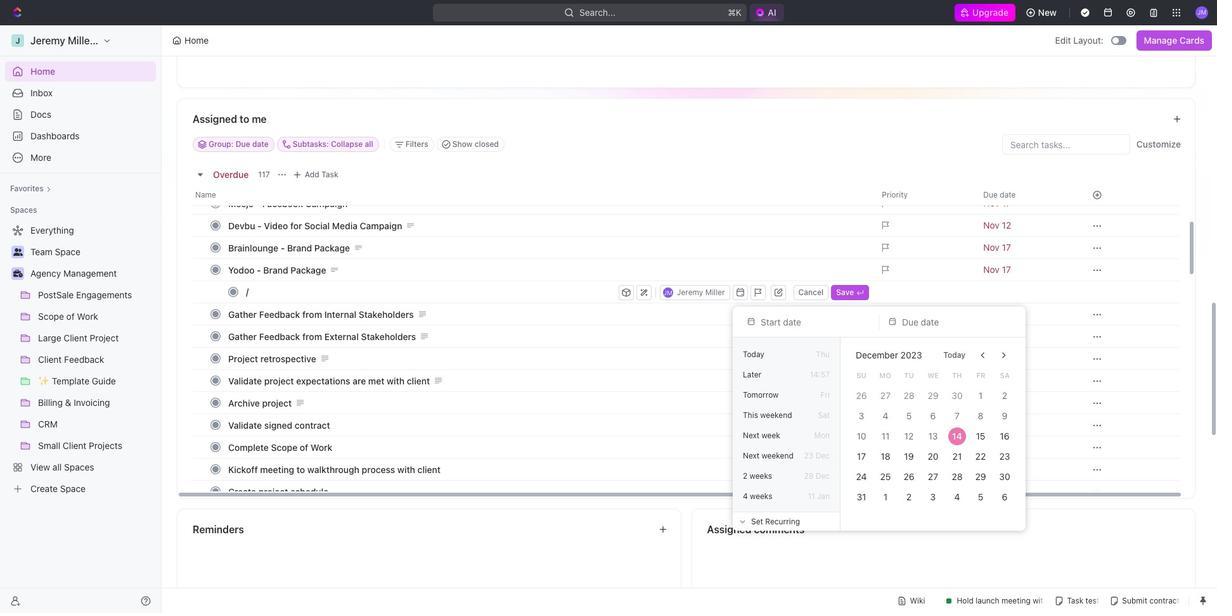 Task type: vqa. For each thing, say whether or not it's contained in the screenshot.


Task type: describe. For each thing, give the bounding box(es) containing it.
1 horizontal spatial home
[[184, 35, 209, 46]]

logo
[[289, 154, 310, 165]]

- for meejo
[[256, 198, 260, 209]]

validate project expectations are met with client
[[228, 376, 430, 386]]

Due date text field
[[902, 317, 1007, 327]]

project for archive
[[262, 398, 292, 409]]

new
[[1038, 7, 1057, 18]]

assigned comments
[[707, 524, 805, 536]]

inbox link
[[5, 83, 156, 103]]

13
[[928, 431, 938, 442]]

7
[[955, 411, 960, 422]]

1 vertical spatial campaign
[[360, 220, 402, 231]]

new button
[[1020, 3, 1064, 23]]

jan
[[817, 492, 830, 501]]

comments
[[754, 524, 805, 536]]

0 vertical spatial 2
[[1002, 391, 1008, 401]]

inbox
[[30, 87, 53, 98]]

validate project expectations are met with client link
[[225, 372, 872, 390]]

customize
[[1137, 139, 1181, 150]]

yodoo - brand package
[[228, 265, 326, 275]]

meeting
[[260, 464, 294, 475]]

14
[[952, 431, 962, 442]]

0 horizontal spatial 4
[[743, 492, 748, 501]]

management
[[63, 268, 117, 279]]

23 for 23
[[1000, 451, 1010, 462]]

package for brainlounge - brand package
[[314, 242, 350, 253]]

kickoff meeting to walkthrough process with client
[[228, 464, 441, 475]]

project for validate
[[264, 376, 294, 386]]

yodoo
[[228, 265, 255, 275]]

stakeholders for gather feedback from external stakeholders
[[361, 331, 416, 342]]

Start date text field
[[761, 317, 866, 327]]

agency management
[[30, 268, 117, 279]]

stakeholders for gather feedback from internal stakeholders
[[359, 309, 414, 320]]

15
[[976, 431, 986, 442]]

project
[[228, 353, 258, 364]]

scope
[[271, 442, 297, 453]]

save button
[[831, 285, 869, 300]]

edit layout:
[[1055, 35, 1103, 46]]

devbu - video for social media campaign
[[228, 220, 402, 231]]

18
[[881, 451, 890, 462]]

browsedrive - logo design
[[228, 154, 341, 165]]

task
[[321, 170, 338, 179]]

cancel button
[[793, 285, 829, 300]]

1 vertical spatial 5
[[978, 492, 984, 503]]

gather feedback from external stakeholders link
[[225, 327, 872, 346]]

cards
[[1180, 35, 1204, 46]]

archive
[[228, 398, 260, 409]]

brand for brainlounge
[[287, 242, 312, 253]]

4 weeks
[[743, 492, 772, 501]]

feedfire
[[228, 176, 263, 187]]

gather feedback from internal stakeholders link
[[225, 305, 872, 324]]

dec for 23 dec
[[816, 451, 830, 461]]

assigned for assigned to me
[[193, 113, 237, 125]]

gather feedback from internal stakeholders
[[228, 309, 414, 320]]

0 horizontal spatial 30
[[952, 391, 963, 401]]

2 weeks
[[743, 472, 772, 481]]

from for internal
[[302, 309, 322, 320]]

of
[[300, 442, 308, 453]]

feedfire - advertising assets link
[[225, 172, 872, 190]]

with for process
[[397, 464, 415, 475]]

business time image
[[13, 270, 23, 278]]

agency
[[30, 268, 61, 279]]

0 horizontal spatial 2
[[743, 472, 748, 481]]

met
[[368, 376, 384, 386]]

for
[[290, 220, 302, 231]]

0 horizontal spatial 6
[[930, 411, 936, 422]]

recurring
[[765, 517, 800, 526]]

browsedrive - logo design link
[[225, 150, 872, 168]]

31
[[857, 492, 866, 503]]

0 vertical spatial 26
[[856, 391, 867, 401]]

feedback for external
[[259, 331, 300, 342]]

0 horizontal spatial today
[[743, 350, 764, 359]]

1 vertical spatial 3
[[930, 492, 936, 503]]

2023
[[901, 350, 922, 361]]

archive project
[[228, 398, 292, 409]]

- for yodoo
[[257, 265, 261, 275]]

sidebar navigation
[[0, 25, 162, 614]]

home link
[[5, 61, 156, 82]]

set
[[751, 517, 763, 526]]

contract
[[295, 420, 330, 431]]

customize button
[[1133, 136, 1185, 153]]

24
[[856, 472, 867, 482]]

from for external
[[302, 331, 322, 342]]

⌘k
[[728, 7, 742, 18]]

brainlounge - brand package link
[[225, 239, 872, 257]]

16
[[1000, 431, 1010, 442]]

sat
[[818, 411, 830, 420]]

0 horizontal spatial campaign
[[305, 198, 348, 209]]

sa
[[1000, 371, 1010, 380]]

28 dec
[[804, 472, 830, 481]]

- for brainlounge
[[281, 242, 285, 253]]

11 for 11 jan
[[808, 492, 815, 501]]

meejo - facebook campaign link
[[225, 194, 872, 213]]

Search tasks... text field
[[1003, 135, 1130, 154]]

fr
[[977, 371, 985, 380]]

add task button
[[290, 167, 343, 183]]

gather for gather feedback from internal stakeholders
[[228, 309, 257, 320]]

week
[[762, 431, 780, 441]]

validate for validate signed contract
[[228, 420, 262, 431]]

cancel
[[799, 287, 824, 297]]

reminders
[[193, 524, 244, 536]]

next weekend
[[743, 451, 794, 461]]

meejo
[[228, 198, 254, 209]]

- for devbu
[[257, 220, 262, 231]]

today inside button
[[944, 351, 965, 360]]

client for kickoff meeting to walkthrough process with client
[[418, 464, 441, 475]]

this weekend
[[743, 411, 792, 420]]

1 vertical spatial 1
[[883, 492, 887, 503]]

to inside 'link'
[[297, 464, 305, 475]]

2 horizontal spatial 28
[[952, 472, 962, 482]]

upgrade link
[[955, 4, 1015, 22]]

retrospective
[[260, 353, 316, 364]]

0 vertical spatial 5
[[907, 411, 912, 422]]

0 vertical spatial to
[[240, 113, 249, 125]]

fri
[[821, 391, 830, 400]]

validate signed contract link
[[225, 416, 872, 435]]

media
[[332, 220, 358, 231]]

spaces
[[10, 205, 37, 215]]

gather feedback from external stakeholders
[[228, 331, 416, 342]]

0 vertical spatial 29
[[928, 391, 939, 401]]

tu
[[904, 371, 914, 380]]

next for next weekend
[[743, 451, 760, 461]]



Task type: locate. For each thing, give the bounding box(es) containing it.
feedback up project retrospective
[[259, 331, 300, 342]]

1 vertical spatial validate
[[228, 420, 262, 431]]

gather for gather feedback from external stakeholders
[[228, 331, 257, 342]]

11 left 'jan'
[[808, 492, 815, 501]]

1 vertical spatial 27
[[928, 472, 938, 482]]

0 vertical spatial project
[[264, 376, 294, 386]]

add
[[305, 170, 319, 179]]

30 down 16 on the bottom right
[[999, 472, 1010, 482]]

0 vertical spatial package
[[314, 242, 350, 253]]

26 down 19
[[904, 472, 915, 482]]

0 vertical spatial 1
[[979, 391, 983, 401]]

manage
[[1144, 35, 1177, 46]]

from up gather feedback from external stakeholders
[[302, 309, 322, 320]]

1 horizontal spatial 28
[[904, 391, 915, 401]]

0 vertical spatial 3
[[859, 411, 864, 422]]

23 up 28 dec
[[804, 451, 814, 461]]

brand down brainlounge - brand package
[[263, 265, 288, 275]]

1 down 25
[[883, 492, 887, 503]]

work
[[311, 442, 332, 453]]

1 validate from the top
[[228, 376, 262, 386]]

30
[[952, 391, 963, 401], [999, 472, 1010, 482]]

0 horizontal spatial home
[[30, 66, 55, 77]]

5 down 22
[[978, 492, 984, 503]]

with right met
[[387, 376, 405, 386]]

0 vertical spatial dec
[[816, 451, 830, 461]]

design
[[312, 154, 341, 165]]

brand down 'for'
[[287, 242, 312, 253]]

6
[[930, 411, 936, 422], [1002, 492, 1008, 503]]

28
[[904, 391, 915, 401], [804, 472, 814, 481], [952, 472, 962, 482]]

project up signed
[[262, 398, 292, 409]]

2 horizontal spatial 2
[[1002, 391, 1008, 401]]

0 horizontal spatial 5
[[907, 411, 912, 422]]

0 vertical spatial from
[[302, 309, 322, 320]]

1 next from the top
[[743, 431, 760, 441]]

mon
[[814, 431, 830, 441]]

project down project retrospective
[[264, 376, 294, 386]]

1 gather from the top
[[228, 309, 257, 320]]

0 vertical spatial brand
[[287, 242, 312, 253]]

complete scope of work link
[[225, 438, 872, 457]]

26
[[856, 391, 867, 401], [904, 472, 915, 482]]

- right yodoo
[[257, 265, 261, 275]]

feedfire - advertising assets
[[228, 176, 350, 187]]

1 vertical spatial package
[[291, 265, 326, 275]]

from inside 'link'
[[302, 331, 322, 342]]

11 up the 18 on the right bottom of page
[[881, 431, 889, 442]]

29 down 22
[[976, 472, 986, 482]]

edit
[[1055, 35, 1071, 46]]

expectations
[[296, 376, 350, 386]]

0 vertical spatial home
[[184, 35, 209, 46]]

27 down mo
[[880, 391, 890, 401]]

brand for yodoo
[[263, 265, 288, 275]]

- right meejo
[[256, 198, 260, 209]]

1 vertical spatial with
[[397, 464, 415, 475]]

1 vertical spatial weekend
[[762, 451, 794, 461]]

0 vertical spatial gather
[[228, 309, 257, 320]]

save
[[836, 287, 854, 297]]

1 vertical spatial next
[[743, 451, 760, 461]]

dashboards
[[30, 131, 80, 141]]

from down gather feedback from internal stakeholders
[[302, 331, 322, 342]]

26 down su
[[856, 391, 867, 401]]

1 horizontal spatial 11
[[881, 431, 889, 442]]

brainlounge - brand package
[[228, 242, 350, 253]]

complete scope of work
[[228, 442, 332, 453]]

assigned for assigned comments
[[707, 524, 752, 536]]

campaign down assets at the left top of the page
[[305, 198, 348, 209]]

- right feedfire
[[265, 176, 269, 187]]

client for validate project expectations are met with client
[[407, 376, 430, 386]]

mo
[[879, 371, 891, 380]]

1 horizontal spatial 1
[[979, 391, 983, 401]]

- for feedfire
[[265, 176, 269, 187]]

0 vertical spatial validate
[[228, 376, 262, 386]]

favorites
[[10, 184, 44, 193]]

validate inside 'link'
[[228, 420, 262, 431]]

advertising
[[272, 176, 319, 187]]

assigned down the '4 weeks'
[[707, 524, 752, 536]]

1 vertical spatial 30
[[999, 472, 1010, 482]]

dashboards link
[[5, 126, 156, 146]]

upgrade
[[973, 7, 1009, 18]]

-
[[282, 154, 286, 165], [265, 176, 269, 187], [256, 198, 260, 209], [257, 220, 262, 231], [281, 242, 285, 253], [257, 265, 261, 275]]

stakeholders inside 'link'
[[361, 331, 416, 342]]

1 23 from the left
[[804, 451, 814, 461]]

tomorrow
[[743, 391, 779, 400]]

11 jan
[[808, 492, 830, 501]]

signed
[[264, 420, 292, 431]]

campaign
[[305, 198, 348, 209], [360, 220, 402, 231]]

external
[[324, 331, 359, 342]]

favorites button
[[5, 181, 56, 197]]

social
[[304, 220, 330, 231]]

1 vertical spatial home
[[30, 66, 55, 77]]

to down of
[[297, 464, 305, 475]]

28 down 23 dec
[[804, 472, 814, 481]]

1 vertical spatial 6
[[1002, 492, 1008, 503]]

30 up '7'
[[952, 391, 963, 401]]

1 horizontal spatial 4
[[883, 411, 888, 422]]

0 vertical spatial weeks
[[750, 472, 772, 481]]

1 horizontal spatial 6
[[1002, 492, 1008, 503]]

1 horizontal spatial to
[[297, 464, 305, 475]]

27 down 20
[[928, 472, 938, 482]]

today up later in the bottom right of the page
[[743, 350, 764, 359]]

11 for 11
[[881, 431, 889, 442]]

0 vertical spatial 11
[[881, 431, 889, 442]]

home inside sidebar navigation
[[30, 66, 55, 77]]

0 vertical spatial weekend
[[760, 411, 792, 420]]

23 for 23 dec
[[804, 451, 814, 461]]

weekend up week
[[760, 411, 792, 420]]

1 vertical spatial 11
[[808, 492, 815, 501]]

1 horizontal spatial 30
[[999, 472, 1010, 482]]

dec down mon
[[816, 451, 830, 461]]

11
[[881, 431, 889, 442], [808, 492, 815, 501]]

validate down archive
[[228, 420, 262, 431]]

assigned
[[193, 113, 237, 125], [707, 524, 752, 536]]

weekend for next weekend
[[762, 451, 794, 461]]

manage cards button
[[1136, 30, 1212, 51]]

117
[[258, 170, 270, 179]]

validate for validate project expectations are met with client
[[228, 376, 262, 386]]

with inside 'link'
[[397, 464, 415, 475]]

next for next week
[[743, 431, 760, 441]]

december 2023
[[856, 350, 922, 361]]

0 vertical spatial client
[[407, 376, 430, 386]]

assigned to me
[[193, 113, 267, 125]]

0 vertical spatial 6
[[930, 411, 936, 422]]

assigned left me at the top of the page
[[193, 113, 237, 125]]

0 vertical spatial stakeholders
[[359, 309, 414, 320]]

gather inside 'link'
[[228, 331, 257, 342]]

- for browsedrive
[[282, 154, 286, 165]]

1
[[979, 391, 983, 401], [883, 492, 887, 503]]

1 vertical spatial weeks
[[750, 492, 772, 501]]

0 vertical spatial campaign
[[305, 198, 348, 209]]

stakeholders up met
[[361, 331, 416, 342]]

0 vertical spatial feedback
[[259, 309, 300, 320]]

dec for 28 dec
[[816, 472, 830, 481]]

- left logo
[[282, 154, 286, 165]]

0 vertical spatial with
[[387, 376, 405, 386]]

dec
[[816, 451, 830, 461], [816, 472, 830, 481]]

client right process
[[418, 464, 441, 475]]

0 horizontal spatial assigned
[[193, 113, 237, 125]]

today up th
[[944, 351, 965, 360]]

thu
[[816, 350, 830, 359]]

5
[[907, 411, 912, 422], [978, 492, 984, 503]]

2 down 19
[[907, 492, 912, 503]]

23
[[804, 451, 814, 461], [1000, 451, 1010, 462]]

1 horizontal spatial assigned
[[707, 524, 752, 536]]

1 vertical spatial dec
[[816, 472, 830, 481]]

1 horizontal spatial today
[[944, 351, 965, 360]]

weeks for 4 weeks
[[750, 492, 772, 501]]

- up the yodoo - brand package
[[281, 242, 285, 253]]

1 up 8
[[979, 391, 983, 401]]

next week
[[743, 431, 780, 441]]

4
[[883, 411, 888, 422], [743, 492, 748, 501], [954, 492, 960, 503]]

3 down 20
[[930, 492, 936, 503]]

stakeholders right internal
[[359, 309, 414, 320]]

5 up 12 on the bottom right of page
[[907, 411, 912, 422]]

layout:
[[1073, 35, 1103, 46]]

from
[[302, 309, 322, 320], [302, 331, 322, 342]]

internal
[[324, 309, 356, 320]]

weeks down 2 weeks
[[750, 492, 772, 501]]

6 up '13'
[[930, 411, 936, 422]]

0 horizontal spatial 28
[[804, 472, 814, 481]]

1 vertical spatial assigned
[[707, 524, 752, 536]]

1 feedback from the top
[[259, 309, 300, 320]]

package for yodoo - brand package
[[291, 265, 326, 275]]

1 horizontal spatial 3
[[930, 492, 936, 503]]

29 down we
[[928, 391, 939, 401]]

2
[[1002, 391, 1008, 401], [743, 472, 748, 481], [907, 492, 912, 503]]

2 validate from the top
[[228, 420, 262, 431]]

21
[[952, 451, 962, 462]]

kickoff
[[228, 464, 258, 475]]

agency management link
[[30, 264, 153, 284]]

1 vertical spatial stakeholders
[[361, 331, 416, 342]]

1 dec from the top
[[816, 451, 830, 461]]

0 vertical spatial 30
[[952, 391, 963, 401]]

1 horizontal spatial 5
[[978, 492, 984, 503]]

1 vertical spatial gather
[[228, 331, 257, 342]]

0 horizontal spatial 23
[[804, 451, 814, 461]]

manage cards
[[1144, 35, 1204, 46]]

1 vertical spatial project
[[262, 398, 292, 409]]

0 vertical spatial assigned
[[193, 113, 237, 125]]

1 horizontal spatial 29
[[976, 472, 986, 482]]

2 up the '4 weeks'
[[743, 472, 748, 481]]

1 vertical spatial feedback
[[259, 331, 300, 342]]

2 next from the top
[[743, 451, 760, 461]]

17
[[857, 451, 866, 462]]

2 from from the top
[[302, 331, 322, 342]]

0 horizontal spatial 29
[[928, 391, 939, 401]]

12
[[905, 431, 914, 442]]

1 vertical spatial 29
[[976, 472, 986, 482]]

next up 2 weeks
[[743, 451, 760, 461]]

to
[[240, 113, 249, 125], [297, 464, 305, 475]]

validate up archive
[[228, 376, 262, 386]]

1 vertical spatial 26
[[904, 472, 915, 482]]

weekend for this weekend
[[760, 411, 792, 420]]

23 down 16 on the bottom right
[[1000, 451, 1010, 462]]

4 up the 18 on the right bottom of page
[[883, 411, 888, 422]]

22
[[976, 451, 986, 462]]

th
[[952, 371, 962, 380]]

weeks for 2 weeks
[[750, 472, 772, 481]]

0 vertical spatial next
[[743, 431, 760, 441]]

2 23 from the left
[[1000, 451, 1010, 462]]

next left week
[[743, 431, 760, 441]]

feedback down the yodoo - brand package
[[259, 309, 300, 320]]

weekend down week
[[762, 451, 794, 461]]

1 horizontal spatial 26
[[904, 472, 915, 482]]

28 down 21
[[952, 472, 962, 482]]

1 from from the top
[[302, 309, 322, 320]]

with right process
[[397, 464, 415, 475]]

2 up 9
[[1002, 391, 1008, 401]]

campaign right media
[[360, 220, 402, 231]]

today button
[[936, 345, 973, 366]]

0 horizontal spatial 1
[[883, 492, 887, 503]]

package down brainlounge - brand package
[[291, 265, 326, 275]]

package down media
[[314, 242, 350, 253]]

4 down 2 weeks
[[743, 492, 748, 501]]

2 horizontal spatial 4
[[954, 492, 960, 503]]

1 horizontal spatial campaign
[[360, 220, 402, 231]]

3
[[859, 411, 864, 422], [930, 492, 936, 503]]

client inside 'link'
[[418, 464, 441, 475]]

1 vertical spatial to
[[297, 464, 305, 475]]

2 vertical spatial 2
[[907, 492, 912, 503]]

next
[[743, 431, 760, 441], [743, 451, 760, 461]]

kickoff meeting to walkthrough process with client link
[[225, 461, 872, 479]]

0 horizontal spatial 11
[[808, 492, 815, 501]]

complete
[[228, 442, 269, 453]]

1 horizontal spatial 27
[[928, 472, 938, 482]]

19
[[904, 451, 914, 462]]

1 horizontal spatial 2
[[907, 492, 912, 503]]

23 dec
[[804, 451, 830, 461]]

6 down 16 on the bottom right
[[1002, 492, 1008, 503]]

with
[[387, 376, 405, 386], [397, 464, 415, 475]]

docs link
[[5, 105, 156, 125]]

client right met
[[407, 376, 430, 386]]

assets
[[322, 176, 350, 187]]

1 vertical spatial 2
[[743, 472, 748, 481]]

1 horizontal spatial 23
[[1000, 451, 1010, 462]]

meejo - facebook campaign
[[228, 198, 348, 209]]

0 horizontal spatial 26
[[856, 391, 867, 401]]

2 gather from the top
[[228, 331, 257, 342]]

1 vertical spatial client
[[418, 464, 441, 475]]

to left me at the top of the page
[[240, 113, 249, 125]]

0 horizontal spatial 27
[[880, 391, 890, 401]]

0 vertical spatial 27
[[880, 391, 890, 401]]

3 up 10
[[859, 411, 864, 422]]

1 vertical spatial brand
[[263, 265, 288, 275]]

feedback for internal
[[259, 309, 300, 320]]

feedback inside 'link'
[[259, 331, 300, 342]]

8
[[978, 411, 984, 422]]

4 down 21
[[954, 492, 960, 503]]

docs
[[30, 109, 51, 120]]

dec up 'jan'
[[816, 472, 830, 481]]

2 feedback from the top
[[259, 331, 300, 342]]

0 horizontal spatial 3
[[859, 411, 864, 422]]

package
[[314, 242, 350, 253], [291, 265, 326, 275]]

1 vertical spatial from
[[302, 331, 322, 342]]

New subtask text field
[[246, 281, 616, 302]]

with for met
[[387, 376, 405, 386]]

10
[[857, 431, 866, 442]]

brainlounge
[[228, 242, 278, 253]]

weeks up the '4 weeks'
[[750, 472, 772, 481]]

28 down tu
[[904, 391, 915, 401]]

- left video
[[257, 220, 262, 231]]

2 dec from the top
[[816, 472, 830, 481]]

0 horizontal spatial to
[[240, 113, 249, 125]]



